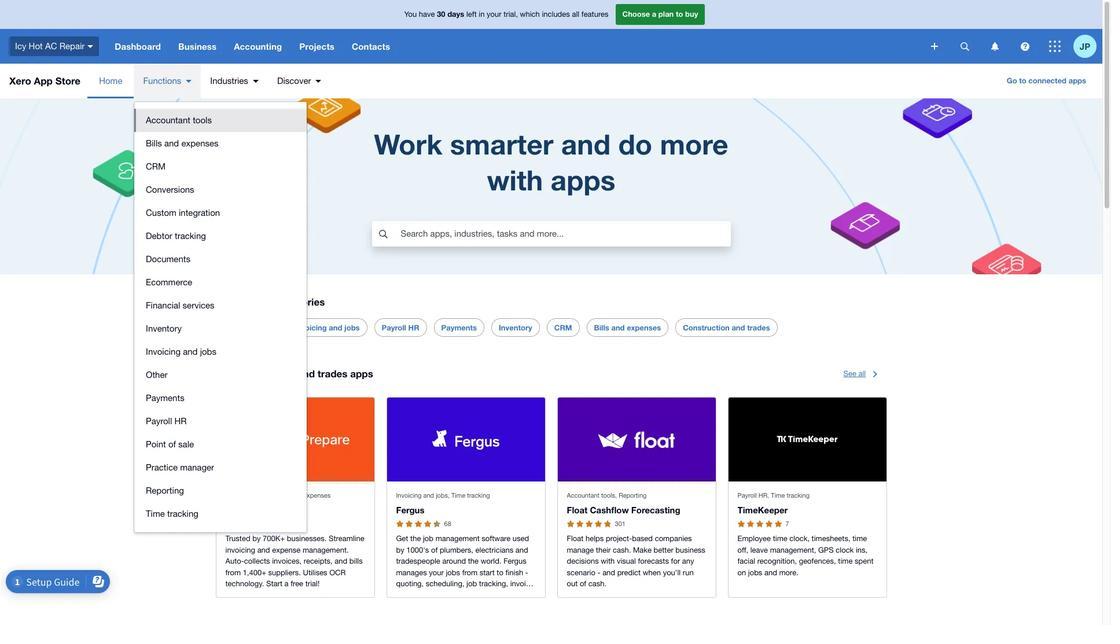 Task type: vqa. For each thing, say whether or not it's contained in the screenshot.


Task type: describe. For each thing, give the bounding box(es) containing it.
of right 1000's
[[431, 546, 438, 555]]

payroll inside group
[[146, 416, 172, 426]]

accountant for float
[[567, 492, 600, 499]]

do
[[618, 127, 652, 160]]

point of sale
[[146, 439, 194, 449]]

payments inside list box
[[146, 393, 184, 403]]

and inside work smarter and do more with apps
[[561, 127, 611, 160]]

forecasts
[[638, 557, 669, 566]]

1 horizontal spatial payroll hr button
[[382, 319, 419, 336]]

tools, for and
[[260, 492, 276, 499]]

used
[[513, 535, 529, 543]]

icy hot ac repair button
[[0, 29, 106, 64]]

scenario
[[567, 568, 596, 577]]

0 vertical spatial payments
[[441, 323, 477, 332]]

accountant inside button
[[146, 115, 190, 125]]

free
[[291, 580, 303, 588]]

business inside get the job management software used by 1000's of plumbers, electricians and tradespeople around the world. fergus manages your jobs from start to finish - quoting, scheduling, job tracking, invoic ing - and integrates with xero to give you a 360 view of how your business is performing.
[[476, 602, 506, 611]]

more
[[660, 127, 729, 160]]

go to connected apps
[[1007, 76, 1087, 85]]

0 vertical spatial payments button
[[441, 319, 477, 336]]

get the job management software used by 1000's of plumbers, electricians and tradespeople around the world. fergus manages your jobs from start to finish - quoting, scheduling, job tracking, invoic ing - and integrates with xero to give you a 360 view of how your business is performing.
[[396, 535, 534, 622]]

invoicing inside invoicing and jobs, time tracking fergus
[[396, 492, 422, 499]]

2 vertical spatial expenses
[[303, 492, 331, 499]]

accountant tools
[[146, 115, 212, 125]]

to right start
[[497, 568, 504, 577]]

with inside float helps project-based companies manage their cash. make better business decisions with visual forecasts for any scenario - and predict when you'll run out of cash.
[[601, 557, 615, 566]]

choose
[[623, 9, 650, 19]]

practice manager
[[146, 463, 214, 472]]

go to connected apps link
[[1000, 72, 1093, 90]]

start
[[266, 580, 282, 588]]

top construction and trades apps
[[216, 368, 373, 380]]

fergus link
[[396, 505, 425, 515]]

more.
[[779, 568, 799, 577]]

from inside get the job management software used by 1000's of plumbers, electricians and tradespeople around the world. fergus manages your jobs from start to finish - quoting, scheduling, job tracking, invoic ing - and integrates with xero to give you a 360 view of how your business is performing.
[[462, 568, 478, 577]]

0 vertical spatial job
[[423, 535, 434, 543]]

app
[[34, 75, 53, 87]]

performing.
[[396, 614, 435, 622]]

out
[[567, 580, 578, 588]]

from inside trusted by 700k+ businesses. streamline invoicing and expense management. auto-collects invoices, receipts, and bills from 1,400+ suppliers. utilises ocr technology. start a free trial!
[[225, 568, 241, 577]]

bills and expenses for bills and expenses button to the top
[[146, 138, 219, 148]]

facial
[[738, 557, 755, 566]]

time inside payroll hr, time tracking timekeeper
[[771, 492, 785, 499]]

1 horizontal spatial crm
[[554, 323, 572, 332]]

0 vertical spatial invoicing
[[294, 323, 327, 332]]

menu containing home
[[87, 64, 331, 98]]

discover
[[277, 76, 311, 86]]

see
[[844, 369, 857, 378]]

svg image inside the icy hot ac repair popup button
[[88, 45, 93, 48]]

top
[[216, 368, 233, 380]]

tracking,
[[479, 580, 508, 588]]

all inside you have 30 days left in your trial, which includes all features
[[572, 10, 580, 19]]

tools, for float
[[601, 492, 617, 499]]

1 vertical spatial payroll hr button
[[134, 410, 307, 433]]

0 horizontal spatial your
[[429, 568, 444, 577]]

invoicing
[[225, 546, 255, 555]]

2 vertical spatial your
[[459, 602, 474, 611]]

plan
[[659, 9, 674, 19]]

clock
[[836, 546, 854, 555]]

choose a plan to buy
[[623, 9, 698, 19]]

by inside trusted by 700k+ businesses. streamline invoicing and expense management. auto-collects invoices, receipts, and bills from 1,400+ suppliers. utilises ocr technology. start a free trial!
[[253, 535, 261, 543]]

bills for right bills and expenses button
[[594, 323, 609, 332]]

timekeeper app logo image
[[772, 430, 843, 450]]

functions
[[143, 76, 181, 86]]

projects button
[[291, 29, 343, 64]]

business inside float helps project-based companies manage their cash. make better business decisions with visual forecasts for any scenario - and predict when you'll run out of cash.
[[676, 546, 706, 555]]

0 horizontal spatial invoicing and jobs
[[146, 347, 216, 357]]

integrates
[[428, 591, 462, 600]]

by inside get the job management software used by 1000's of plumbers, electricians and tradespeople around the world. fergus manages your jobs from start to finish - quoting, scheduling, job tracking, invoic ing - and integrates with xero to give you a 360 view of how your business is performing.
[[396, 546, 404, 555]]

geofences,
[[799, 557, 836, 566]]

on
[[738, 568, 746, 577]]

management,
[[770, 546, 816, 555]]

when
[[643, 568, 661, 577]]

jp
[[1080, 41, 1091, 51]]

of inside button
[[168, 439, 176, 449]]

a inside get the job management software used by 1000's of plumbers, electricians and tradespeople around the world. fergus manages your jobs from start to finish - quoting, scheduling, job tracking, invoic ing - and integrates with xero to give you a 360 view of how your business is performing.
[[396, 602, 400, 611]]

float inside accountant tools, reporting float cashflow forecasting
[[567, 505, 588, 515]]

suppliers.
[[268, 568, 301, 577]]

run
[[683, 568, 694, 577]]

decisions
[[567, 557, 599, 566]]

fergus app logo image
[[433, 430, 499, 450]]

any
[[682, 557, 694, 566]]

2 horizontal spatial apps
[[1069, 76, 1087, 85]]

for
[[671, 557, 680, 566]]

of inside float helps project-based companies manage their cash. make better business decisions with visual forecasts for any scenario - and predict when you'll run out of cash.
[[580, 580, 587, 588]]

you
[[404, 10, 417, 19]]

discover button
[[268, 64, 331, 98]]

point of sale button
[[134, 433, 307, 456]]

hr,
[[759, 492, 769, 499]]

and inside float helps project-based companies manage their cash. make better business decisions with visual forecasts for any scenario - and predict when you'll run out of cash.
[[603, 568, 615, 577]]

2 vertical spatial bills
[[277, 492, 289, 499]]

banner containing jp
[[0, 0, 1103, 64]]

custom integration
[[146, 208, 220, 218]]

smarter
[[450, 127, 554, 160]]

companies
[[655, 535, 692, 543]]

Work smarter and do more with apps search field
[[0, 98, 1103, 274]]

1 horizontal spatial cash.
[[613, 546, 631, 555]]

1 vertical spatial payments button
[[134, 387, 307, 410]]

you
[[522, 591, 534, 600]]

1 horizontal spatial the
[[468, 557, 479, 566]]

reporting inside accountant tools, reporting float cashflow forecasting
[[619, 492, 647, 499]]

navigation containing dashboard
[[106, 29, 923, 64]]

2 vertical spatial apps
[[350, 368, 373, 380]]

1 vertical spatial invoicing and jobs button
[[134, 340, 307, 364]]

world.
[[481, 557, 502, 566]]

icy hot ac repair
[[15, 41, 85, 51]]

0 horizontal spatial -
[[408, 591, 411, 600]]

documents
[[146, 254, 190, 264]]

time up ins,
[[853, 535, 867, 543]]

software
[[482, 535, 511, 543]]

tools
[[193, 115, 212, 125]]

accountant tools, bills and expenses
[[225, 492, 331, 499]]

construction
[[683, 323, 730, 332]]

of left how
[[434, 602, 441, 611]]

invoicing and jobs, time tracking fergus
[[396, 492, 490, 515]]

industries button
[[201, 64, 268, 98]]

1 horizontal spatial inventory
[[499, 323, 532, 332]]

float cashflow forecasting app logo image
[[597, 430, 677, 450]]

1 vertical spatial all
[[859, 369, 866, 378]]

0 vertical spatial invoicing and jobs
[[294, 323, 360, 332]]

0 vertical spatial invoicing and jobs button
[[294, 319, 360, 336]]

time tracking
[[146, 509, 198, 519]]

1,400+
[[243, 568, 266, 577]]

apps inside work smarter and do more with apps
[[551, 163, 616, 196]]

debtor tracking button
[[134, 225, 307, 248]]

700k+
[[263, 535, 285, 543]]

gps
[[818, 546, 834, 555]]

manages
[[396, 568, 427, 577]]

debtor
[[146, 231, 172, 241]]

other
[[146, 370, 168, 380]]

bills and expenses for right bills and expenses button
[[594, 323, 661, 332]]

xero inside get the job management software used by 1000's of plumbers, electricians and tradespeople around the world. fergus manages your jobs from start to finish - quoting, scheduling, job tracking, invoic ing - and integrates with xero to give you a 360 view of how your business is performing.
[[480, 591, 495, 600]]

0 vertical spatial xero
[[9, 75, 31, 87]]

0 horizontal spatial trades
[[318, 368, 348, 380]]

business
[[178, 41, 217, 52]]

invoicing inside group
[[146, 347, 181, 357]]

leave
[[751, 546, 768, 555]]

quoting,
[[396, 580, 424, 588]]

time down the clock at the right bottom of page
[[838, 557, 853, 566]]

work smarter and do more with apps
[[374, 127, 729, 196]]

fergus inside invoicing and jobs, time tracking fergus
[[396, 505, 425, 515]]

tracking inside payroll hr, time tracking timekeeper
[[787, 492, 810, 499]]

reporting inside reporting button
[[146, 486, 184, 495]]

ecommerce button
[[134, 271, 307, 294]]



Task type: locate. For each thing, give the bounding box(es) containing it.
timesheets,
[[812, 535, 851, 543]]

invoicing
[[294, 323, 327, 332], [146, 347, 181, 357], [396, 492, 422, 499]]

jobs inside get the job management software used by 1000's of plumbers, electricians and tradespeople around the world. fergus manages your jobs from start to finish - quoting, scheduling, job tracking, invoic ing - and integrates with xero to give you a 360 view of how your business is performing.
[[446, 568, 460, 577]]

0 vertical spatial crm
[[146, 162, 166, 171]]

xero down the tracking,
[[480, 591, 495, 600]]

home button
[[87, 64, 134, 98]]

by left 700k+
[[253, 535, 261, 543]]

conversions
[[146, 185, 194, 194]]

- right "scenario"
[[598, 568, 601, 577]]

invoicing up the other
[[146, 347, 181, 357]]

1 horizontal spatial bills and expenses button
[[594, 319, 661, 336]]

to left give
[[497, 591, 504, 600]]

0 horizontal spatial inventory
[[146, 324, 182, 333]]

cash.
[[613, 546, 631, 555], [589, 580, 607, 588]]

ocr
[[330, 568, 346, 577]]

dext prepare logo image
[[240, 430, 351, 449]]

to right go
[[1019, 76, 1027, 85]]

practice manager button
[[134, 456, 307, 479]]

days
[[448, 9, 464, 19]]

group containing accountant tools
[[134, 102, 307, 533]]

with inside work smarter and do more with apps
[[487, 163, 543, 196]]

1 vertical spatial invoicing
[[146, 347, 181, 357]]

your inside you have 30 days left in your trial, which includes all features
[[487, 10, 502, 19]]

forecasting
[[631, 505, 681, 515]]

financial services button
[[134, 294, 307, 317]]

0 vertical spatial hr
[[408, 323, 419, 332]]

plumbers,
[[440, 546, 473, 555]]

1 horizontal spatial apps
[[551, 163, 616, 196]]

1 horizontal spatial reporting
[[619, 492, 647, 499]]

tools, up 700k+
[[260, 492, 276, 499]]

1 horizontal spatial fergus
[[504, 557, 527, 566]]

0 vertical spatial the
[[410, 535, 421, 543]]

custom
[[146, 208, 176, 218]]

invoicing and jobs down categories
[[294, 323, 360, 332]]

xero left app
[[9, 75, 31, 87]]

fergus inside get the job management software used by 1000's of plumbers, electricians and tradespeople around the world. fergus manages your jobs from start to finish - quoting, scheduling, job tracking, invoic ing - and integrates with xero to give you a 360 view of how your business is performing.
[[504, 557, 527, 566]]

0 horizontal spatial crm button
[[134, 155, 307, 178]]

bills and expenses inside bills and expenses button
[[146, 138, 219, 148]]

1 vertical spatial by
[[396, 546, 404, 555]]

2 horizontal spatial expenses
[[627, 323, 661, 332]]

0 horizontal spatial all
[[572, 10, 580, 19]]

reporting down practice
[[146, 486, 184, 495]]

0 horizontal spatial crm
[[146, 162, 166, 171]]

0 vertical spatial business
[[676, 546, 706, 555]]

time right hr,
[[771, 492, 785, 499]]

financial services
[[146, 300, 215, 310]]

- right finish
[[525, 568, 528, 577]]

their
[[596, 546, 611, 555]]

1 horizontal spatial xero
[[480, 591, 495, 600]]

services
[[183, 300, 215, 310]]

with inside get the job management software used by 1000's of plumbers, electricians and tradespeople around the world. fergus manages your jobs from start to finish - quoting, scheduling, job tracking, invoic ing - and integrates with xero to give you a 360 view of how your business is performing.
[[464, 591, 478, 600]]

your
[[487, 10, 502, 19], [429, 568, 444, 577], [459, 602, 474, 611]]

0 horizontal spatial cash.
[[589, 580, 607, 588]]

0 horizontal spatial payments button
[[134, 387, 307, 410]]

with down the smarter
[[487, 163, 543, 196]]

of
[[168, 439, 176, 449], [431, 546, 438, 555], [580, 580, 587, 588], [434, 602, 441, 611]]

fergus up finish
[[504, 557, 527, 566]]

1 horizontal spatial your
[[459, 602, 474, 611]]

a inside trusted by 700k+ businesses. streamline invoicing and expense management. auto-collects invoices, receipts, and bills from 1,400+ suppliers. utilises ocr technology. start a free trial!
[[285, 580, 289, 588]]

accountant tools button
[[134, 109, 307, 132]]

tracking inside invoicing and jobs, time tracking fergus
[[467, 492, 490, 499]]

0 vertical spatial payroll
[[382, 323, 406, 332]]

1 vertical spatial job
[[467, 580, 477, 588]]

a left 360
[[396, 602, 400, 611]]

business button
[[170, 29, 225, 64]]

1 vertical spatial trades
[[318, 368, 348, 380]]

2 horizontal spatial payroll
[[738, 492, 757, 499]]

time right jobs,
[[452, 492, 465, 499]]

2 float from the top
[[567, 535, 584, 543]]

1 horizontal spatial business
[[676, 546, 706, 555]]

payroll inside payroll hr, time tracking timekeeper
[[738, 492, 757, 499]]

app
[[255, 296, 272, 308]]

0 vertical spatial cash.
[[613, 546, 631, 555]]

1 vertical spatial bills and expenses button
[[594, 319, 661, 336]]

clock,
[[790, 535, 810, 543]]

bills for bills and expenses button to the top
[[146, 138, 162, 148]]

1 vertical spatial expenses
[[627, 323, 661, 332]]

1 vertical spatial crm button
[[554, 319, 572, 336]]

jobs,
[[436, 492, 450, 499]]

1 float from the top
[[567, 505, 588, 515]]

predict
[[617, 568, 641, 577]]

dashboard link
[[106, 29, 170, 64]]

0 horizontal spatial xero
[[9, 75, 31, 87]]

of right out
[[580, 580, 587, 588]]

1 horizontal spatial trades
[[747, 323, 770, 332]]

by down get
[[396, 546, 404, 555]]

float up manage
[[567, 535, 584, 543]]

trades inside button
[[747, 323, 770, 332]]

view
[[417, 602, 432, 611]]

timekeeper link
[[738, 505, 788, 515]]

2 tools, from the left
[[601, 492, 617, 499]]

sale
[[178, 439, 194, 449]]

2 horizontal spatial time
[[771, 492, 785, 499]]

0 horizontal spatial tools,
[[260, 492, 276, 499]]

1 vertical spatial fergus
[[504, 557, 527, 566]]

based
[[632, 535, 653, 543]]

from down auto-
[[225, 568, 241, 577]]

1 vertical spatial invoicing and jobs
[[146, 347, 216, 357]]

tracking right jobs,
[[467, 492, 490, 499]]

the left world.
[[468, 557, 479, 566]]

accountant up time tracking button at left bottom
[[225, 492, 258, 499]]

accountant for and
[[225, 492, 258, 499]]

0 horizontal spatial the
[[410, 535, 421, 543]]

2 horizontal spatial bills
[[594, 323, 609, 332]]

accountant left tools
[[146, 115, 190, 125]]

with right integrates
[[464, 591, 478, 600]]

0 vertical spatial expenses
[[181, 138, 219, 148]]

around
[[442, 557, 466, 566]]

1 vertical spatial apps
[[551, 163, 616, 196]]

all left the features in the top of the page
[[572, 10, 580, 19]]

your right in
[[487, 10, 502, 19]]

tracking down reporting button
[[167, 509, 198, 519]]

0 vertical spatial your
[[487, 10, 502, 19]]

bills
[[350, 557, 363, 566]]

1 horizontal spatial tools,
[[601, 492, 617, 499]]

1 vertical spatial bills and expenses
[[594, 323, 661, 332]]

cash. down project-
[[613, 546, 631, 555]]

finish
[[506, 568, 523, 577]]

0 horizontal spatial time
[[146, 509, 165, 519]]

0 vertical spatial crm button
[[134, 155, 307, 178]]

business up any
[[676, 546, 706, 555]]

your up 'scheduling,'
[[429, 568, 444, 577]]

float left cashflow
[[567, 505, 588, 515]]

time inside invoicing and jobs, time tracking fergus
[[452, 492, 465, 499]]

1 vertical spatial payroll hr
[[146, 416, 187, 426]]

popular
[[216, 296, 252, 308]]

fergus up get
[[396, 505, 425, 515]]

have
[[419, 10, 435, 19]]

left
[[467, 10, 477, 19]]

2 horizontal spatial a
[[652, 9, 657, 19]]

7
[[786, 520, 789, 527]]

0 vertical spatial bills and expenses button
[[134, 132, 307, 155]]

job up 1000's
[[423, 535, 434, 543]]

you have 30 days left in your trial, which includes all features
[[404, 9, 609, 19]]

1 horizontal spatial time
[[452, 492, 465, 499]]

a left free at the bottom of the page
[[285, 580, 289, 588]]

accountant up cashflow
[[567, 492, 600, 499]]

1 vertical spatial business
[[476, 602, 506, 611]]

group
[[134, 102, 307, 533]]

0 horizontal spatial accountant
[[146, 115, 190, 125]]

recognition,
[[758, 557, 797, 566]]

manager
[[180, 463, 214, 472]]

debtor tracking
[[146, 231, 206, 241]]

xero app store
[[9, 75, 81, 87]]

360
[[402, 602, 415, 611]]

1 vertical spatial float
[[567, 535, 584, 543]]

contacts button
[[343, 29, 399, 64]]

business left is
[[476, 602, 506, 611]]

invoicing up fergus link
[[396, 492, 422, 499]]

with down the their
[[601, 557, 615, 566]]

connected
[[1029, 76, 1067, 85]]

tracking down the custom integration at the left of the page
[[175, 231, 206, 241]]

work
[[374, 127, 443, 160]]

point
[[146, 439, 166, 449]]

cashflow
[[590, 505, 629, 515]]

1 horizontal spatial crm button
[[554, 319, 572, 336]]

list box
[[134, 102, 307, 533]]

time inside button
[[146, 509, 165, 519]]

0 vertical spatial all
[[572, 10, 580, 19]]

tools, up cashflow
[[601, 492, 617, 499]]

crm button
[[134, 155, 307, 178], [554, 319, 572, 336]]

reporting button
[[134, 479, 307, 502]]

trusted
[[225, 535, 250, 543]]

invoicing down categories
[[294, 323, 327, 332]]

your right how
[[459, 602, 474, 611]]

hr inside group
[[174, 416, 187, 426]]

to inside "banner"
[[676, 9, 683, 19]]

industries
[[210, 76, 248, 86]]

0 horizontal spatial expenses
[[181, 138, 219, 148]]

payroll hr inside group
[[146, 416, 187, 426]]

payments
[[441, 323, 477, 332], [146, 393, 184, 403]]

apps
[[1069, 76, 1087, 85], [551, 163, 616, 196], [350, 368, 373, 380]]

time down 7
[[773, 535, 788, 543]]

management.
[[303, 546, 349, 555]]

electricians
[[476, 546, 514, 555]]

ac
[[45, 41, 57, 51]]

list box containing accountant tools
[[134, 102, 307, 533]]

repair
[[59, 41, 85, 51]]

0 horizontal spatial with
[[464, 591, 478, 600]]

1 horizontal spatial from
[[462, 568, 478, 577]]

2 vertical spatial invoicing
[[396, 492, 422, 499]]

make
[[633, 546, 652, 555]]

spent
[[855, 557, 874, 566]]

0 horizontal spatial fergus
[[396, 505, 425, 515]]

1 horizontal spatial hr
[[408, 323, 419, 332]]

expenses for bills and expenses button to the top
[[181, 138, 219, 148]]

practice
[[146, 463, 178, 472]]

0 horizontal spatial bills and expenses button
[[134, 132, 307, 155]]

1 vertical spatial hr
[[174, 416, 187, 426]]

1 horizontal spatial inventory button
[[499, 319, 532, 336]]

2 vertical spatial with
[[464, 591, 478, 600]]

0 horizontal spatial payroll
[[146, 416, 172, 426]]

scheduling,
[[426, 580, 465, 588]]

tracking up 7
[[787, 492, 810, 499]]

fergus
[[396, 505, 425, 515], [504, 557, 527, 566]]

bills and expenses
[[146, 138, 219, 148], [594, 323, 661, 332]]

and inside invoicing and jobs, time tracking fergus
[[423, 492, 434, 499]]

2 from from the left
[[462, 568, 478, 577]]

invoices,
[[272, 557, 302, 566]]

0 vertical spatial by
[[253, 535, 261, 543]]

job left the tracking,
[[467, 580, 477, 588]]

management
[[436, 535, 480, 543]]

1000's
[[407, 546, 429, 555]]

1 from from the left
[[225, 568, 241, 577]]

payroll
[[382, 323, 406, 332], [146, 416, 172, 426], [738, 492, 757, 499]]

- right ing
[[408, 591, 411, 600]]

1 horizontal spatial bills and expenses
[[594, 323, 661, 332]]

and
[[561, 127, 611, 160], [164, 138, 179, 148], [329, 323, 342, 332], [612, 323, 625, 332], [732, 323, 745, 332], [183, 347, 198, 357], [297, 368, 315, 380], [291, 492, 302, 499], [423, 492, 434, 499], [257, 546, 270, 555], [516, 546, 528, 555], [335, 557, 347, 566], [603, 568, 615, 577], [765, 568, 777, 577], [414, 591, 426, 600]]

to left buy
[[676, 9, 683, 19]]

reporting up the float cashflow forecasting link
[[619, 492, 647, 499]]

jobs inside employee time clock, timesheets, time off, leave management, gps clock ins, facial recognition, geofences, time spent on jobs and more.
[[748, 568, 763, 577]]

1 tools, from the left
[[260, 492, 276, 499]]

expenses inside list box
[[181, 138, 219, 148]]

go
[[1007, 76, 1017, 85]]

1 vertical spatial a
[[285, 580, 289, 588]]

banner
[[0, 0, 1103, 64]]

float inside float helps project-based companies manage their cash. make better business decisions with visual forecasts for any scenario - and predict when you'll run out of cash.
[[567, 535, 584, 543]]

30
[[437, 9, 445, 19]]

1 horizontal spatial -
[[525, 568, 528, 577]]

businesses.
[[287, 535, 327, 543]]

2 horizontal spatial your
[[487, 10, 502, 19]]

1 vertical spatial your
[[429, 568, 444, 577]]

tools, inside accountant tools, reporting float cashflow forecasting
[[601, 492, 617, 499]]

all right see
[[859, 369, 866, 378]]

get
[[396, 535, 408, 543]]

navigation
[[106, 29, 923, 64]]

1 horizontal spatial payments button
[[441, 319, 477, 336]]

menu
[[87, 64, 331, 98]]

utilises
[[303, 568, 327, 577]]

invoicing and jobs button down categories
[[294, 319, 360, 336]]

business
[[676, 546, 706, 555], [476, 602, 506, 611]]

2 horizontal spatial -
[[598, 568, 601, 577]]

invoicing and jobs up the other
[[146, 347, 216, 357]]

inventory button
[[134, 317, 307, 340], [499, 319, 532, 336]]

time down practice
[[146, 509, 165, 519]]

and inside employee time clock, timesheets, time off, leave management, gps clock ins, facial recognition, geofences, time spent on jobs and more.
[[765, 568, 777, 577]]

buy
[[685, 9, 698, 19]]

trades
[[747, 323, 770, 332], [318, 368, 348, 380]]

accountant inside accountant tools, reporting float cashflow forecasting
[[567, 492, 600, 499]]

1 horizontal spatial payroll
[[382, 323, 406, 332]]

0 horizontal spatial from
[[225, 568, 241, 577]]

svg image
[[1049, 41, 1061, 52], [961, 42, 969, 51], [991, 42, 999, 51], [1021, 42, 1029, 51], [931, 43, 938, 50], [88, 45, 93, 48]]

1 horizontal spatial all
[[859, 369, 866, 378]]

of left sale
[[168, 439, 176, 449]]

a left "plan"
[[652, 9, 657, 19]]

the up 1000's
[[410, 535, 421, 543]]

0 horizontal spatial inventory button
[[134, 317, 307, 340]]

from left start
[[462, 568, 478, 577]]

invoicing and jobs button up top
[[134, 340, 307, 364]]

1 vertical spatial with
[[601, 557, 615, 566]]

0 horizontal spatial bills
[[146, 138, 162, 148]]

2 vertical spatial payroll
[[738, 492, 757, 499]]

0 horizontal spatial payroll hr button
[[134, 410, 307, 433]]

1 vertical spatial crm
[[554, 323, 572, 332]]

1 horizontal spatial job
[[467, 580, 477, 588]]

collects
[[244, 557, 270, 566]]

payroll hr button
[[382, 319, 419, 336], [134, 410, 307, 433]]

reporting
[[146, 486, 184, 495], [619, 492, 647, 499]]

Search apps, industries, tasks and more... field
[[400, 223, 730, 245]]

- inside float helps project-based companies manage their cash. make better business decisions with visual forecasts for any scenario - and predict when you'll run out of cash.
[[598, 568, 601, 577]]

0 vertical spatial a
[[652, 9, 657, 19]]

contacts
[[352, 41, 390, 52]]

expenses for right bills and expenses button
[[627, 323, 661, 332]]

0 vertical spatial fergus
[[396, 505, 425, 515]]

cash. down "scenario"
[[589, 580, 607, 588]]

custom integration button
[[134, 201, 307, 225]]

0 vertical spatial with
[[487, 163, 543, 196]]

1 horizontal spatial payroll hr
[[382, 323, 419, 332]]



